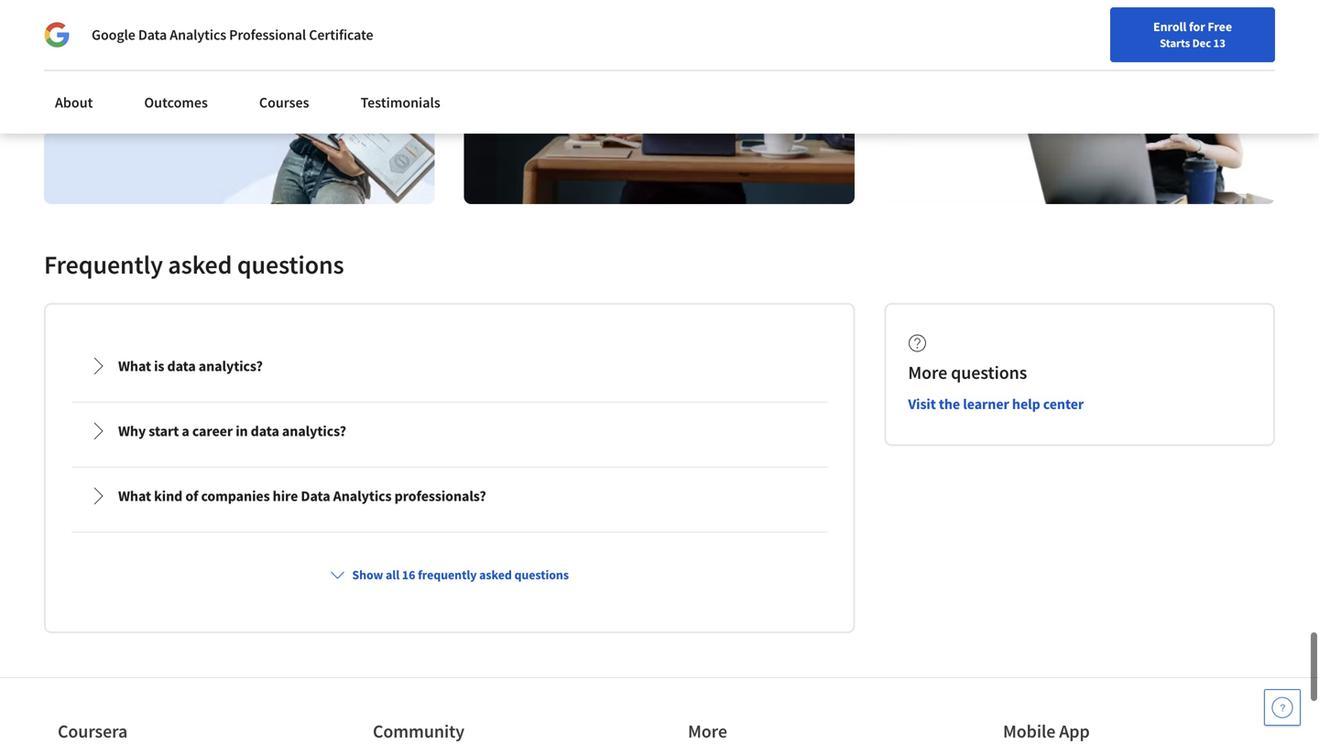 Task type: vqa. For each thing, say whether or not it's contained in the screenshot.
analytics?
yes



Task type: locate. For each thing, give the bounding box(es) containing it.
companies
[[201, 487, 270, 506]]

1 horizontal spatial data
[[251, 422, 279, 441]]

is
[[154, 357, 164, 376]]

analytics? up the what kind of companies hire data analytics professionals?
[[282, 422, 346, 441]]

0 vertical spatial asked
[[168, 249, 232, 281]]

1 horizontal spatial data
[[301, 487, 330, 506]]

analytics
[[170, 26, 226, 44], [333, 487, 392, 506]]

what
[[118, 357, 151, 376], [118, 487, 151, 506]]

0 horizontal spatial analytics
[[170, 26, 226, 44]]

2 vertical spatial questions
[[514, 567, 569, 584]]

professional
[[229, 26, 306, 44]]

google image
[[44, 22, 70, 48]]

testimonials
[[361, 93, 441, 112]]

what left is
[[118, 357, 151, 376]]

professionals?
[[395, 487, 486, 506]]

asked
[[168, 249, 232, 281], [479, 567, 512, 584]]

app
[[1059, 721, 1090, 744]]

starts
[[1160, 36, 1190, 50]]

show
[[352, 567, 383, 584]]

0 vertical spatial questions
[[237, 249, 344, 281]]

data right in
[[251, 422, 279, 441]]

collapsed list
[[68, 334, 831, 745]]

center
[[1043, 395, 1084, 414]]

0 horizontal spatial questions
[[237, 249, 344, 281]]

1 vertical spatial asked
[[479, 567, 512, 584]]

1 vertical spatial more
[[688, 721, 727, 744]]

1 vertical spatial data
[[301, 487, 330, 506]]

0 vertical spatial what
[[118, 357, 151, 376]]

testimonials link
[[350, 82, 451, 123]]

1 vertical spatial analytics
[[333, 487, 392, 506]]

data right 'google'
[[138, 26, 167, 44]]

1 vertical spatial what
[[118, 487, 151, 506]]

data
[[167, 357, 196, 376], [251, 422, 279, 441]]

0 vertical spatial data
[[167, 357, 196, 376]]

what inside what is data analytics? dropdown button
[[118, 357, 151, 376]]

2 what from the top
[[118, 487, 151, 506]]

what is data analytics? button
[[74, 341, 825, 392]]

1 what from the top
[[118, 357, 151, 376]]

0 horizontal spatial data
[[138, 26, 167, 44]]

courses link
[[248, 82, 320, 123]]

more for more questions
[[908, 361, 948, 384]]

data
[[138, 26, 167, 44], [301, 487, 330, 506]]

certificate
[[309, 26, 373, 44]]

enroll for free starts dec 13
[[1154, 18, 1232, 50]]

analytics?
[[199, 357, 263, 376], [282, 422, 346, 441]]

1 horizontal spatial questions
[[514, 567, 569, 584]]

1 horizontal spatial analytics
[[333, 487, 392, 506]]

more
[[908, 361, 948, 384], [688, 721, 727, 744]]

2 horizontal spatial questions
[[951, 361, 1027, 384]]

the
[[939, 395, 960, 414]]

13
[[1214, 36, 1226, 50]]

free
[[1208, 18, 1232, 35]]

what for what kind of companies hire data analytics professionals?
[[118, 487, 151, 506]]

1 horizontal spatial analytics?
[[282, 422, 346, 441]]

frequently asked questions
[[44, 249, 344, 281]]

frequently
[[44, 249, 163, 281]]

what inside "what kind of companies hire data analytics professionals?" dropdown button
[[118, 487, 151, 506]]

help center image
[[1272, 697, 1294, 719]]

start
[[149, 422, 179, 441]]

analytics left the professional
[[170, 26, 226, 44]]

1 horizontal spatial asked
[[479, 567, 512, 584]]

enroll
[[1154, 18, 1187, 35]]

what left kind on the bottom of the page
[[118, 487, 151, 506]]

for
[[1189, 18, 1206, 35]]

0 horizontal spatial data
[[167, 357, 196, 376]]

menu item
[[969, 18, 1087, 78]]

analytics right hire on the bottom of page
[[333, 487, 392, 506]]

asked inside dropdown button
[[479, 567, 512, 584]]

why start a career in data analytics?
[[118, 422, 346, 441]]

1 vertical spatial analytics?
[[282, 422, 346, 441]]

in
[[236, 422, 248, 441]]

0 vertical spatial more
[[908, 361, 948, 384]]

what kind of companies hire data analytics professionals?
[[118, 487, 486, 506]]

mobile app
[[1003, 721, 1090, 744]]

coursera
[[58, 721, 128, 744]]

1 horizontal spatial more
[[908, 361, 948, 384]]

0 horizontal spatial more
[[688, 721, 727, 744]]

data right hire on the bottom of page
[[301, 487, 330, 506]]

0 vertical spatial analytics?
[[199, 357, 263, 376]]

data right is
[[167, 357, 196, 376]]

None search field
[[261, 11, 564, 48]]

community
[[373, 721, 465, 744]]

learner
[[963, 395, 1010, 414]]

questions
[[237, 249, 344, 281], [951, 361, 1027, 384], [514, 567, 569, 584]]

analytics? up why start a career in data analytics? on the bottom of the page
[[199, 357, 263, 376]]

data inside dropdown button
[[301, 487, 330, 506]]



Task type: describe. For each thing, give the bounding box(es) containing it.
visit the learner help center link
[[908, 395, 1084, 414]]

a
[[182, 422, 189, 441]]

outcomes link
[[133, 82, 219, 123]]

all
[[386, 567, 400, 584]]

why
[[118, 422, 146, 441]]

1 vertical spatial data
[[251, 422, 279, 441]]

show all 16 frequently asked questions
[[352, 567, 569, 584]]

show notifications image
[[1106, 23, 1128, 45]]

what for what is data analytics?
[[118, 357, 151, 376]]

why start a career in data analytics? button
[[74, 406, 825, 457]]

0 horizontal spatial analytics?
[[199, 357, 263, 376]]

0 horizontal spatial asked
[[168, 249, 232, 281]]

mobile
[[1003, 721, 1056, 744]]

0 vertical spatial data
[[138, 26, 167, 44]]

questions inside dropdown button
[[514, 567, 569, 584]]

1 vertical spatial questions
[[951, 361, 1027, 384]]

frequently
[[418, 567, 477, 584]]

0 vertical spatial analytics
[[170, 26, 226, 44]]

about
[[55, 93, 93, 112]]

dec
[[1193, 36, 1211, 50]]

what is data analytics?
[[118, 357, 263, 376]]

more for more
[[688, 721, 727, 744]]

google
[[92, 26, 135, 44]]

analytics inside dropdown button
[[333, 487, 392, 506]]

career
[[192, 422, 233, 441]]

kind
[[154, 487, 183, 506]]

more questions
[[908, 361, 1027, 384]]

courses
[[259, 93, 309, 112]]

16
[[402, 567, 415, 584]]

what kind of companies hire data analytics professionals? button
[[74, 471, 825, 522]]

coursera image
[[22, 15, 138, 44]]

visit the learner help center
[[908, 395, 1084, 414]]

google data analytics professional certificate
[[92, 26, 373, 44]]

outcomes
[[144, 93, 208, 112]]

hire
[[273, 487, 298, 506]]

help
[[1012, 395, 1041, 414]]

show all 16 frequently asked questions button
[[323, 559, 576, 592]]

of
[[185, 487, 198, 506]]

visit
[[908, 395, 936, 414]]

about link
[[44, 82, 104, 123]]



